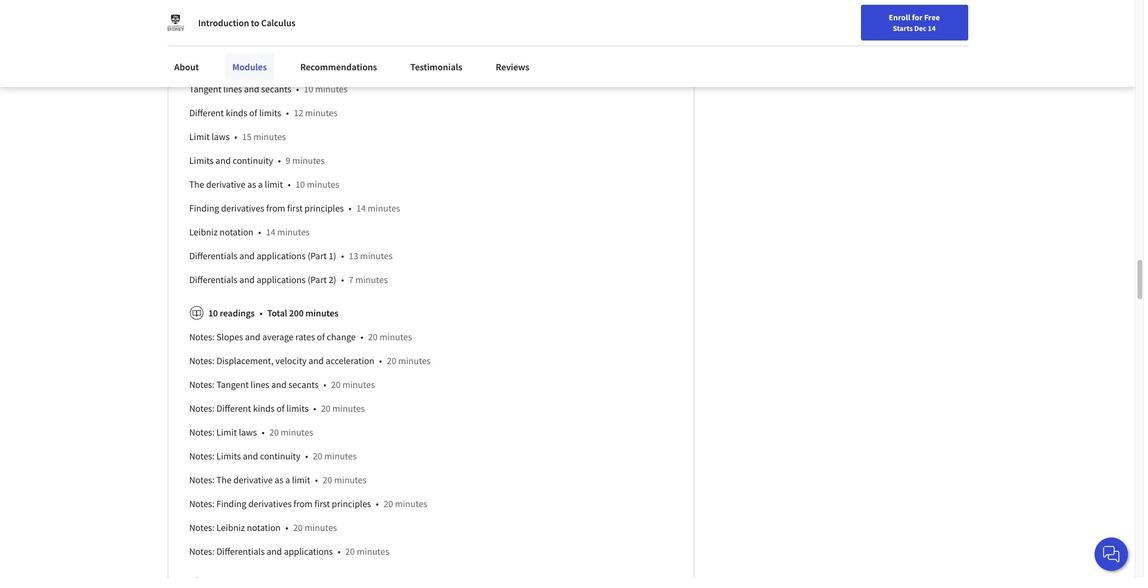 Task type: describe. For each thing, give the bounding box(es) containing it.
9
[[286, 154, 290, 166]]

0 vertical spatial rates
[[268, 35, 288, 47]]

12
[[294, 107, 303, 118]]

2)
[[329, 273, 336, 285]]

testimonials link
[[403, 54, 470, 80]]

notes: limits and continuity • 20 minutes
[[189, 450, 357, 462]]

notes: leibniz notation • 20 minutes
[[189, 521, 337, 533]]

the university of sydney image
[[167, 14, 184, 31]]

1 vertical spatial different
[[217, 402, 251, 414]]

0 vertical spatial change
[[300, 35, 329, 47]]

1 vertical spatial tangent
[[217, 378, 249, 390]]

enroll for free starts dec 14
[[889, 12, 940, 33]]

0 vertical spatial a
[[258, 178, 263, 190]]

1 horizontal spatial limit
[[292, 474, 310, 486]]

1 vertical spatial derivative
[[233, 474, 273, 486]]

testimonials
[[411, 61, 463, 73]]

10 readings
[[208, 307, 255, 319]]

1 horizontal spatial limit
[[217, 426, 237, 438]]

and down introduction to calculus
[[218, 35, 233, 47]]

• total 200 minutes
[[260, 307, 339, 319]]

1 vertical spatial limits
[[287, 402, 309, 414]]

chat with us image
[[1102, 545, 1121, 564]]

0 horizontal spatial kinds
[[226, 107, 247, 118]]

notes: the derivative as a limit • 20 minutes
[[189, 474, 367, 486]]

1 vertical spatial acceleration
[[326, 354, 375, 366]]

and down notes: leibniz notation • 20 minutes
[[267, 545, 282, 557]]

0 vertical spatial limit
[[189, 130, 210, 142]]

1 vertical spatial leibniz
[[217, 521, 245, 533]]

dec
[[914, 23, 927, 33]]

notes: for notes: slopes and average rates of change
[[189, 331, 215, 343]]

0 horizontal spatial from
[[266, 202, 285, 214]]

0 horizontal spatial slopes
[[189, 35, 216, 47]]

14 inside enroll for free starts dec 14
[[928, 23, 936, 33]]

and down notes: limit laws • 20 minutes
[[243, 450, 258, 462]]

recommendations link
[[293, 54, 384, 80]]

and up readings
[[239, 273, 255, 285]]

and down slopes and average rates of change • 10 minutes
[[281, 59, 297, 71]]

200
[[289, 307, 304, 319]]

notes: for notes: limit laws
[[189, 426, 215, 438]]

and down notes: slopes and average rates of change • 20 minutes
[[309, 354, 324, 366]]

to for calculus
[[251, 17, 259, 29]]

(part for 1)
[[308, 250, 327, 262]]

calculus
[[261, 17, 295, 29]]

and down readings
[[245, 331, 260, 343]]

notes: tangent lines and secants • 20 minutes
[[189, 378, 375, 390]]

10 down displacement, velocity and acceleration • 11 minutes
[[304, 83, 313, 95]]

1 vertical spatial average
[[262, 331, 294, 343]]

for
[[912, 12, 923, 23]]

1 horizontal spatial rates
[[296, 331, 315, 343]]

readings
[[220, 307, 255, 319]]

0 vertical spatial acceleration
[[299, 59, 347, 71]]

1 vertical spatial first
[[315, 498, 330, 509]]

1 horizontal spatial kinds
[[253, 402, 275, 414]]

displacement, velocity and acceleration • 11 minutes
[[189, 59, 404, 71]]

notes: slopes and average rates of change • 20 minutes
[[189, 331, 412, 343]]

0 vertical spatial notation
[[220, 226, 254, 238]]

(part for 2)
[[308, 273, 327, 285]]

1 horizontal spatial limits
[[217, 450, 241, 462]]

notes: finding derivatives from first principles • 20 minutes
[[189, 498, 428, 509]]

notes: for notes: leibniz notation
[[189, 521, 215, 533]]

7
[[349, 273, 354, 285]]

introduction to module 3 •
[[189, 11, 295, 23]]

about link
[[167, 54, 206, 80]]

1 vertical spatial continuity
[[260, 450, 301, 462]]

1)
[[329, 250, 336, 262]]

slopes and average rates of change • 10 minutes
[[189, 35, 385, 47]]

0 vertical spatial average
[[235, 35, 266, 47]]

0 horizontal spatial 14
[[266, 226, 275, 238]]

1 vertical spatial displacement,
[[217, 354, 274, 366]]

of up 15 on the left
[[249, 107, 257, 118]]

and down modules link on the left top
[[244, 83, 259, 95]]

0 vertical spatial tangent
[[189, 83, 222, 95]]

0 vertical spatial first
[[287, 202, 303, 214]]

modules link
[[225, 54, 274, 80]]

notes: for notes: tangent lines and secants
[[189, 378, 215, 390]]

0 vertical spatial leibniz
[[189, 226, 218, 238]]

recommendations
[[300, 61, 377, 73]]

0 vertical spatial as
[[247, 178, 256, 190]]

0 vertical spatial lines
[[223, 83, 242, 95]]

0 vertical spatial the
[[189, 178, 204, 190]]

reviews link
[[489, 54, 537, 80]]

0 vertical spatial velocity
[[248, 59, 279, 71]]

1 vertical spatial the
[[217, 474, 232, 486]]



Task type: locate. For each thing, give the bounding box(es) containing it.
10 notes: from the top
[[189, 545, 215, 557]]

different up notes: limit laws • 20 minutes
[[217, 402, 251, 414]]

0 vertical spatial different
[[189, 107, 224, 118]]

0 horizontal spatial limits
[[189, 154, 214, 166]]

total
[[267, 307, 287, 319]]

0 horizontal spatial rates
[[268, 35, 288, 47]]

1 vertical spatial (part
[[308, 273, 327, 285]]

notes:
[[189, 331, 215, 343], [189, 354, 215, 366], [189, 378, 215, 390], [189, 402, 215, 414], [189, 426, 215, 438], [189, 450, 215, 462], [189, 474, 215, 486], [189, 498, 215, 509], [189, 521, 215, 533], [189, 545, 215, 557]]

english button
[[885, 0, 957, 39]]

1 vertical spatial notation
[[247, 521, 281, 533]]

0 horizontal spatial a
[[258, 178, 263, 190]]

0 vertical spatial displacement,
[[189, 59, 246, 71]]

of down notes: tangent lines and secants • 20 minutes at bottom left
[[277, 402, 285, 414]]

of down "calculus"
[[290, 35, 298, 47]]

notes: for notes: limits and continuity
[[189, 450, 215, 462]]

1 vertical spatial as
[[275, 474, 284, 486]]

shopping cart: 1 item image
[[857, 9, 879, 28]]

notes: for notes: differentials and applications
[[189, 545, 215, 557]]

1 vertical spatial laws
[[239, 426, 257, 438]]

10
[[341, 35, 350, 47], [304, 83, 313, 95], [296, 178, 305, 190], [208, 307, 218, 319]]

lines up the 'notes: different kinds of limits • 20 minutes'
[[251, 378, 269, 390]]

introduction for introduction to calculus
[[198, 17, 249, 29]]

of
[[290, 35, 298, 47], [249, 107, 257, 118], [317, 331, 325, 343], [277, 402, 285, 414]]

rates up notes: displacement, velocity and acceleration • 20 minutes
[[296, 331, 315, 343]]

limits
[[189, 154, 214, 166], [217, 450, 241, 462]]

applications down differentials and applications (part 1) • 13 minutes
[[257, 273, 306, 285]]

(part left 2)
[[308, 273, 327, 285]]

limit left 15 on the left
[[189, 130, 210, 142]]

different kinds of limits • 12 minutes
[[189, 107, 338, 118]]

2 horizontal spatial 14
[[928, 23, 936, 33]]

and down 'leibniz notation • 14 minutes'
[[239, 250, 255, 262]]

modules
[[232, 61, 267, 73]]

derivatives up notes: leibniz notation • 20 minutes
[[248, 498, 292, 509]]

2 vertical spatial differentials
[[217, 545, 265, 557]]

limits down notes: tangent lines and secants • 20 minutes at bottom left
[[287, 402, 309, 414]]

derivatives up 'leibniz notation • 14 minutes'
[[221, 202, 264, 214]]

1 horizontal spatial a
[[285, 474, 290, 486]]

limit down 'limits and continuity • 9 minutes' at the top of page
[[265, 178, 283, 190]]

introduction left module
[[198, 17, 249, 29]]

kinds up notes: limit laws • 20 minutes
[[253, 402, 275, 414]]

1 vertical spatial secants
[[289, 378, 319, 390]]

1 vertical spatial kinds
[[253, 402, 275, 414]]

derivative
[[206, 178, 246, 190], [233, 474, 273, 486]]

7 notes: from the top
[[189, 474, 215, 486]]

finding up 'leibniz notation • 14 minutes'
[[189, 202, 219, 214]]

applications up differentials and applications (part 2) • 7 minutes on the top left
[[257, 250, 306, 262]]

0 horizontal spatial limit
[[189, 130, 210, 142]]

minutes
[[352, 35, 385, 47], [371, 59, 404, 71], [315, 83, 348, 95], [305, 107, 338, 118], [254, 130, 286, 142], [292, 154, 325, 166], [307, 178, 339, 190], [368, 202, 400, 214], [277, 226, 310, 238], [360, 250, 393, 262], [355, 273, 388, 285], [306, 307, 339, 319], [380, 331, 412, 343], [398, 354, 431, 366], [343, 378, 375, 390], [332, 402, 365, 414], [281, 426, 313, 438], [324, 450, 357, 462], [334, 474, 367, 486], [395, 498, 428, 509], [305, 521, 337, 533], [357, 545, 389, 557]]

•
[[293, 11, 295, 23], [333, 35, 336, 47], [352, 59, 355, 71], [296, 83, 299, 95], [286, 107, 289, 118], [234, 130, 237, 142], [278, 154, 281, 166], [288, 178, 291, 190], [349, 202, 352, 214], [258, 226, 261, 238], [341, 250, 344, 262], [341, 273, 344, 285], [260, 307, 263, 319], [361, 331, 364, 343], [379, 354, 382, 366], [323, 378, 326, 390], [313, 402, 316, 414], [262, 426, 265, 438], [305, 450, 308, 462], [315, 474, 318, 486], [376, 498, 379, 509], [286, 521, 288, 533], [338, 545, 341, 557]]

2 vertical spatial applications
[[284, 545, 333, 557]]

displacement,
[[189, 59, 246, 71], [217, 354, 274, 366]]

different
[[189, 107, 224, 118], [217, 402, 251, 414]]

tangent down about 'link'
[[189, 83, 222, 95]]

starts
[[893, 23, 913, 33]]

4 notes: from the top
[[189, 402, 215, 414]]

slopes down the 10 readings
[[217, 331, 243, 343]]

limits down notes: limit laws • 20 minutes
[[217, 450, 241, 462]]

1 vertical spatial limit
[[292, 474, 310, 486]]

a down notes: limits and continuity • 20 minutes
[[285, 474, 290, 486]]

differentials
[[189, 250, 238, 262], [189, 273, 238, 285], [217, 545, 265, 557]]

0 vertical spatial from
[[266, 202, 285, 214]]

laws left 15 on the left
[[212, 130, 230, 142]]

0 vertical spatial limits
[[189, 154, 214, 166]]

displacement, down introduction to calculus
[[189, 59, 246, 71]]

enroll
[[889, 12, 911, 23]]

secants
[[261, 83, 291, 95], [289, 378, 319, 390]]

3 notes: from the top
[[189, 378, 215, 390]]

limit
[[265, 178, 283, 190], [292, 474, 310, 486]]

the
[[189, 178, 204, 190], [217, 474, 232, 486]]

1 horizontal spatial limits
[[287, 402, 309, 414]]

and down limit laws • 15 minutes
[[216, 154, 231, 166]]

limit
[[189, 130, 210, 142], [217, 426, 237, 438]]

limits and continuity • 9 minutes
[[189, 154, 325, 166]]

continuity
[[233, 154, 273, 166], [260, 450, 301, 462]]

derivative down 'limits and continuity • 9 minutes' at the top of page
[[206, 178, 246, 190]]

reviews
[[496, 61, 530, 73]]

continuity down 15 on the left
[[233, 154, 273, 166]]

1 horizontal spatial to
[[251, 17, 259, 29]]

0 vertical spatial 14
[[928, 23, 936, 33]]

differentials for differentials and applications (part 1)
[[189, 250, 238, 262]]

(part left "1)"
[[308, 250, 327, 262]]

1 horizontal spatial the
[[217, 474, 232, 486]]

different up limit laws • 15 minutes
[[189, 107, 224, 118]]

first down notes: the derivative as a limit • 20 minutes
[[315, 498, 330, 509]]

0 horizontal spatial laws
[[212, 130, 230, 142]]

10 up recommendations link
[[341, 35, 350, 47]]

and up the 'notes: different kinds of limits • 20 minutes'
[[271, 378, 287, 390]]

20
[[368, 331, 378, 343], [387, 354, 396, 366], [331, 378, 341, 390], [321, 402, 331, 414], [269, 426, 279, 438], [313, 450, 322, 462], [323, 474, 332, 486], [384, 498, 393, 509], [293, 521, 303, 533], [345, 545, 355, 557]]

1 horizontal spatial lines
[[251, 378, 269, 390]]

laws
[[212, 130, 230, 142], [239, 426, 257, 438]]

differentials and applications (part 1) • 13 minutes
[[189, 250, 393, 262]]

secants down notes: displacement, velocity and acceleration • 20 minutes
[[289, 378, 319, 390]]

free
[[924, 12, 940, 23]]

slopes up about 'link'
[[189, 35, 216, 47]]

1 vertical spatial rates
[[296, 331, 315, 343]]

2 vertical spatial 14
[[266, 226, 275, 238]]

1 horizontal spatial as
[[275, 474, 284, 486]]

1 vertical spatial applications
[[257, 273, 306, 285]]

0 vertical spatial secants
[[261, 83, 291, 95]]

first down the derivative as a limit • 10 minutes
[[287, 202, 303, 214]]

to left module
[[241, 11, 249, 23]]

about
[[174, 61, 199, 73]]

notes: differentials and applications • 20 minutes
[[189, 545, 389, 557]]

2 (part from the top
[[308, 273, 327, 285]]

0 horizontal spatial limits
[[259, 107, 281, 118]]

11
[[360, 59, 369, 71]]

1 vertical spatial derivatives
[[248, 498, 292, 509]]

0 vertical spatial (part
[[308, 250, 327, 262]]

average
[[235, 35, 266, 47], [262, 331, 294, 343]]

laws up notes: limits and continuity • 20 minutes
[[239, 426, 257, 438]]

notes: different kinds of limits • 20 minutes
[[189, 402, 365, 414]]

lines
[[223, 83, 242, 95], [251, 378, 269, 390]]

slopes
[[189, 35, 216, 47], [217, 331, 243, 343]]

to for module
[[241, 11, 249, 23]]

1 (part from the top
[[308, 250, 327, 262]]

tangent up the 'notes: different kinds of limits • 20 minutes'
[[217, 378, 249, 390]]

0 vertical spatial limit
[[265, 178, 283, 190]]

as
[[247, 178, 256, 190], [275, 474, 284, 486]]

leibniz notation • 14 minutes
[[189, 226, 310, 238]]

english
[[907, 13, 936, 25]]

1 vertical spatial limit
[[217, 426, 237, 438]]

introduction for introduction to module 3 •
[[189, 11, 239, 23]]

0 horizontal spatial limit
[[265, 178, 283, 190]]

to left "calculus"
[[251, 17, 259, 29]]

from down notes: the derivative as a limit • 20 minutes
[[294, 498, 313, 509]]

1 vertical spatial a
[[285, 474, 290, 486]]

3
[[283, 11, 288, 23]]

0 horizontal spatial to
[[241, 11, 249, 23]]

notes: for notes: the derivative as a limit
[[189, 474, 215, 486]]

applications for 2)
[[257, 273, 306, 285]]

1 vertical spatial velocity
[[276, 354, 307, 366]]

10 up finding derivatives from first principles • 14 minutes
[[296, 178, 305, 190]]

a
[[258, 178, 263, 190], [285, 474, 290, 486]]

applications down 'notes: finding derivatives from first principles • 20 minutes'
[[284, 545, 333, 557]]

velocity up tangent lines and secants • 10 minutes
[[248, 59, 279, 71]]

average down introduction to calculus
[[235, 35, 266, 47]]

change up displacement, velocity and acceleration • 11 minutes
[[300, 35, 329, 47]]

1 vertical spatial change
[[327, 331, 356, 343]]

14
[[928, 23, 936, 33], [356, 202, 366, 214], [266, 226, 275, 238]]

differentials down notes: leibniz notation • 20 minutes
[[217, 545, 265, 557]]

average down total
[[262, 331, 294, 343]]

13
[[349, 250, 358, 262]]

notes: displacement, velocity and acceleration • 20 minutes
[[189, 354, 431, 366]]

1 vertical spatial lines
[[251, 378, 269, 390]]

9 notes: from the top
[[189, 521, 215, 533]]

5 notes: from the top
[[189, 426, 215, 438]]

0 horizontal spatial first
[[287, 202, 303, 214]]

finding derivatives from first principles • 14 minutes
[[189, 202, 400, 214]]

notes: limit laws • 20 minutes
[[189, 426, 313, 438]]

introduction
[[189, 11, 239, 23], [198, 17, 249, 29]]

8 notes: from the top
[[189, 498, 215, 509]]

14 up 13
[[356, 202, 366, 214]]

as down notes: limits and continuity • 20 minutes
[[275, 474, 284, 486]]

finding
[[189, 202, 219, 214], [217, 498, 246, 509]]

differentials up the 10 readings
[[189, 273, 238, 285]]

0 vertical spatial kinds
[[226, 107, 247, 118]]

rates down "calculus"
[[268, 35, 288, 47]]

acceleration left 11
[[299, 59, 347, 71]]

a down 'limits and continuity • 9 minutes' at the top of page
[[258, 178, 263, 190]]

from
[[266, 202, 285, 214], [294, 498, 313, 509]]

1 vertical spatial principles
[[332, 498, 371, 509]]

(part
[[308, 250, 327, 262], [308, 273, 327, 285]]

applications
[[257, 250, 306, 262], [257, 273, 306, 285], [284, 545, 333, 557]]

limits down tangent lines and secants • 10 minutes
[[259, 107, 281, 118]]

1 vertical spatial from
[[294, 498, 313, 509]]

secants up "different kinds of limits • 12 minutes"
[[261, 83, 291, 95]]

notes: for notes: finding derivatives from first principles
[[189, 498, 215, 509]]

change up notes: displacement, velocity and acceleration • 20 minutes
[[327, 331, 356, 343]]

the derivative as a limit • 10 minutes
[[189, 178, 339, 190]]

14 down free
[[928, 23, 936, 33]]

introduction to calculus
[[198, 17, 295, 29]]

0 vertical spatial continuity
[[233, 154, 273, 166]]

as down 'limits and continuity • 9 minutes' at the top of page
[[247, 178, 256, 190]]

derivative down notes: limits and continuity • 20 minutes
[[233, 474, 273, 486]]

2 notes: from the top
[[189, 354, 215, 366]]

0 vertical spatial laws
[[212, 130, 230, 142]]

limit laws • 15 minutes
[[189, 130, 286, 142]]

notes: for notes: displacement, velocity and acceleration
[[189, 354, 215, 366]]

velocity up notes: tangent lines and secants • 20 minutes at bottom left
[[276, 354, 307, 366]]

1 horizontal spatial slopes
[[217, 331, 243, 343]]

0 vertical spatial derivative
[[206, 178, 246, 190]]

1 vertical spatial limits
[[217, 450, 241, 462]]

from down the derivative as a limit • 10 minutes
[[266, 202, 285, 214]]

0 vertical spatial derivatives
[[221, 202, 264, 214]]

1 horizontal spatial first
[[315, 498, 330, 509]]

differentials down 'leibniz notation • 14 minutes'
[[189, 250, 238, 262]]

derivatives
[[221, 202, 264, 214], [248, 498, 292, 509]]

14 up differentials and applications (part 1) • 13 minutes
[[266, 226, 275, 238]]

0 vertical spatial limits
[[259, 107, 281, 118]]

limits down limit laws • 15 minutes
[[189, 154, 214, 166]]

differentials and applications (part 2) • 7 minutes
[[189, 273, 388, 285]]

0 vertical spatial slopes
[[189, 35, 216, 47]]

change
[[300, 35, 329, 47], [327, 331, 356, 343]]

principles
[[305, 202, 344, 214], [332, 498, 371, 509]]

introduction right the university of sydney icon
[[189, 11, 239, 23]]

1 horizontal spatial 14
[[356, 202, 366, 214]]

rates
[[268, 35, 288, 47], [296, 331, 315, 343]]

limit up 'notes: finding derivatives from first principles • 20 minutes'
[[292, 474, 310, 486]]

0 horizontal spatial lines
[[223, 83, 242, 95]]

applications for 1)
[[257, 250, 306, 262]]

0 horizontal spatial the
[[189, 178, 204, 190]]

1 notes: from the top
[[189, 331, 215, 343]]

1 vertical spatial finding
[[217, 498, 246, 509]]

1 horizontal spatial from
[[294, 498, 313, 509]]

differentials for differentials and applications (part 2)
[[189, 273, 238, 285]]

kinds
[[226, 107, 247, 118], [253, 402, 275, 414]]

limits
[[259, 107, 281, 118], [287, 402, 309, 414]]

to
[[241, 11, 249, 23], [251, 17, 259, 29]]

and
[[218, 35, 233, 47], [281, 59, 297, 71], [244, 83, 259, 95], [216, 154, 231, 166], [239, 250, 255, 262], [239, 273, 255, 285], [245, 331, 260, 343], [309, 354, 324, 366], [271, 378, 287, 390], [243, 450, 258, 462], [267, 545, 282, 557]]

1 vertical spatial differentials
[[189, 273, 238, 285]]

kinds up limit laws • 15 minutes
[[226, 107, 247, 118]]

limit up notes: limits and continuity • 20 minutes
[[217, 426, 237, 438]]

0 vertical spatial applications
[[257, 250, 306, 262]]

continuity up notes: the derivative as a limit • 20 minutes
[[260, 450, 301, 462]]

finding up notes: leibniz notation • 20 minutes
[[217, 498, 246, 509]]

1 vertical spatial 14
[[356, 202, 366, 214]]

displacement, up notes: tangent lines and secants • 20 minutes at bottom left
[[217, 354, 274, 366]]

notation up notes: differentials and applications • 20 minutes
[[247, 521, 281, 533]]

0 vertical spatial finding
[[189, 202, 219, 214]]

velocity
[[248, 59, 279, 71], [276, 354, 307, 366]]

acceleration down notes: slopes and average rates of change • 20 minutes
[[326, 354, 375, 366]]

10 left readings
[[208, 307, 218, 319]]

15
[[242, 130, 252, 142]]

1 horizontal spatial laws
[[239, 426, 257, 438]]

first
[[287, 202, 303, 214], [315, 498, 330, 509]]

6 notes: from the top
[[189, 450, 215, 462]]

notation
[[220, 226, 254, 238], [247, 521, 281, 533]]

0 vertical spatial principles
[[305, 202, 344, 214]]

notation down the derivative as a limit • 10 minutes
[[220, 226, 254, 238]]

tangent lines and secants • 10 minutes
[[189, 83, 348, 95]]

of up notes: displacement, velocity and acceleration • 20 minutes
[[317, 331, 325, 343]]

None search field
[[170, 7, 456, 31]]

1 vertical spatial slopes
[[217, 331, 243, 343]]

leibniz
[[189, 226, 218, 238], [217, 521, 245, 533]]

notes: for notes: different kinds of limits
[[189, 402, 215, 414]]

0 vertical spatial differentials
[[189, 250, 238, 262]]

acceleration
[[299, 59, 347, 71], [326, 354, 375, 366]]

module
[[251, 11, 281, 23]]

tangent
[[189, 83, 222, 95], [217, 378, 249, 390]]

lines down "modules"
[[223, 83, 242, 95]]



Task type: vqa. For each thing, say whether or not it's contained in the screenshot.


